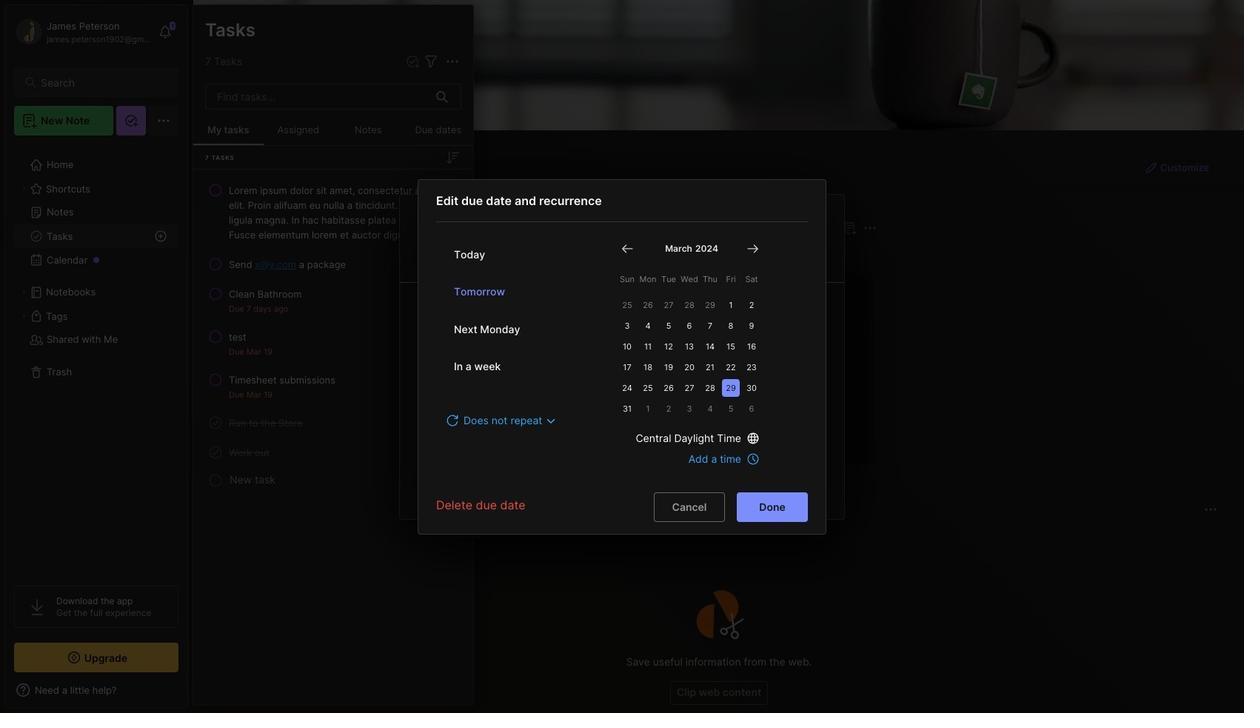 Task type: locate. For each thing, give the bounding box(es) containing it.
Search text field
[[41, 76, 165, 90]]

expand notebooks image
[[19, 288, 28, 297]]

2024 field
[[693, 243, 719, 255]]

tree
[[5, 144, 187, 573]]

row group
[[193, 176, 473, 491], [217, 273, 1245, 474]]

select a due date element
[[436, 222, 808, 478]]

March field
[[662, 243, 693, 255]]

work out 6 cell
[[229, 445, 270, 460]]

tab list
[[220, 246, 875, 264], [220, 528, 1216, 545]]

send x@y.com a package 1 cell
[[229, 257, 346, 272]]

run to the store 5 cell
[[229, 416, 303, 430]]

Find tasks… text field
[[208, 84, 428, 109]]

row
[[199, 177, 468, 248], [199, 251, 468, 278], [199, 281, 468, 321], [199, 324, 468, 364], [199, 367, 468, 407], [199, 410, 468, 436], [199, 439, 468, 466]]

2 tab list from the top
[[220, 528, 1216, 545]]

lorem ipsum dolor sit amet, consectetur adipiscing elit. proin alifuam eu nulla a tincidunt. curabitur ut ligula magna. in hac habitasse platea dictumst. fusce elementum lorem et auctor dignissim. proin eget mi id urna euismod consectetur. pellentesque porttitor ac urna quis fermentum: 0 cell
[[229, 183, 462, 242]]

tab
[[220, 246, 264, 264], [270, 246, 330, 264], [220, 528, 277, 545], [333, 528, 396, 545], [402, 528, 440, 545], [446, 528, 487, 545]]

new task image
[[405, 54, 420, 69]]

None search field
[[41, 73, 165, 91]]

1 vertical spatial tab list
[[220, 528, 1216, 545]]

clean bathroom 2 cell
[[229, 287, 302, 302]]

1 row from the top
[[199, 177, 468, 248]]

3 row from the top
[[199, 281, 468, 321]]

0 vertical spatial tab list
[[220, 246, 875, 264]]



Task type: vqa. For each thing, say whether or not it's contained in the screenshot.
"2" in the what went well? project 1 what didn't go well? project 2 what can i improve on? project3 a few minutes ago
no



Task type: describe. For each thing, give the bounding box(es) containing it.
none search field inside main element
[[41, 73, 165, 91]]

Dropdown List field
[[445, 409, 560, 432]]

5 row from the top
[[199, 367, 468, 407]]

expand tags image
[[19, 312, 28, 321]]

4 row from the top
[[199, 324, 468, 364]]

main element
[[0, 0, 193, 714]]

6 row from the top
[[199, 410, 468, 436]]

test 3 cell
[[229, 330, 247, 345]]

7 row from the top
[[199, 439, 468, 466]]

timesheet submissions 4 cell
[[229, 373, 336, 388]]

1 tab list from the top
[[220, 246, 875, 264]]

tree inside main element
[[5, 144, 187, 573]]

thumbnail image
[[230, 376, 286, 432]]

2 row from the top
[[199, 251, 468, 278]]



